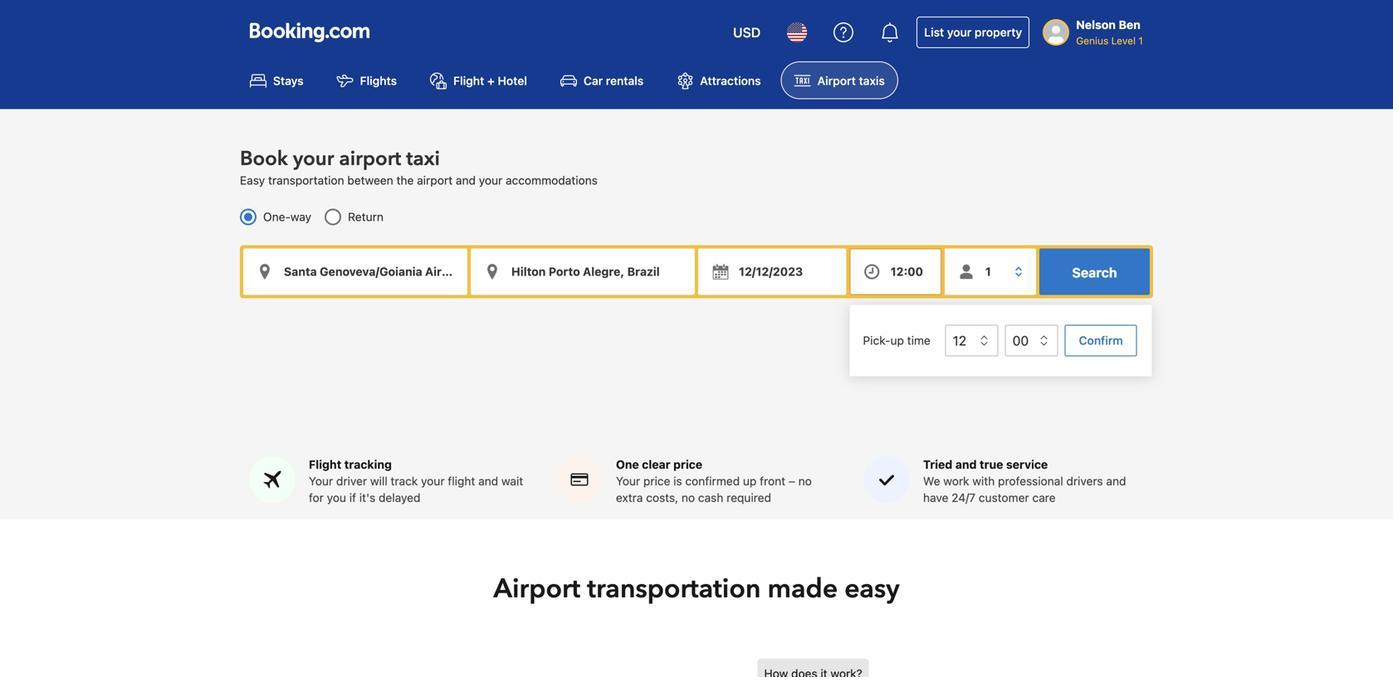 Task type: describe. For each thing, give the bounding box(es) containing it.
attractions link
[[664, 61, 775, 99]]

easy
[[240, 173, 265, 187]]

list your property
[[925, 25, 1023, 39]]

stays link
[[237, 61, 317, 99]]

your right book
[[293, 145, 334, 173]]

usd button
[[724, 12, 771, 52]]

1 horizontal spatial up
[[891, 334, 905, 348]]

1 horizontal spatial price
[[674, 458, 703, 472]]

list
[[925, 25, 945, 39]]

12/12/2023
[[739, 265, 804, 279]]

rentals
[[606, 74, 644, 87]]

the
[[397, 173, 414, 187]]

clear
[[642, 458, 671, 472]]

flight + hotel link
[[417, 61, 541, 99]]

one clear price your price is confirmed up front – no extra costs, no cash required
[[616, 458, 812, 505]]

taxi
[[406, 145, 440, 173]]

pick-
[[864, 334, 891, 348]]

required
[[727, 491, 772, 505]]

0 horizontal spatial airport
[[339, 145, 402, 173]]

airport taxis link
[[781, 61, 899, 99]]

costs,
[[647, 491, 679, 505]]

–
[[789, 475, 796, 488]]

Enter destination text field
[[471, 249, 695, 295]]

one-
[[263, 210, 291, 224]]

for
[[309, 491, 324, 505]]

flights link
[[324, 61, 410, 99]]

care
[[1033, 491, 1056, 505]]

service
[[1007, 458, 1049, 472]]

up inside the one clear price your price is confirmed up front – no extra costs, no cash required
[[743, 475, 757, 488]]

book
[[240, 145, 288, 173]]

24/7
[[952, 491, 976, 505]]

car rentals link
[[547, 61, 657, 99]]

and up the work
[[956, 458, 977, 472]]

is
[[674, 475, 683, 488]]

booking airport taxi image
[[758, 660, 1107, 678]]

way
[[291, 210, 312, 224]]

it's
[[360, 491, 376, 505]]

work
[[944, 475, 970, 488]]

1 horizontal spatial airport
[[417, 173, 453, 187]]

tried
[[924, 458, 953, 472]]

if
[[350, 491, 356, 505]]

ben
[[1119, 18, 1141, 32]]

airport for airport taxis
[[818, 74, 856, 87]]

property
[[975, 25, 1023, 39]]

1 horizontal spatial transportation
[[587, 572, 761, 608]]

usd
[[734, 25, 761, 40]]

have
[[924, 491, 949, 505]]

hotel
[[498, 74, 527, 87]]

one-way
[[263, 210, 312, 224]]

your inside the one clear price your price is confirmed up front – no extra costs, no cash required
[[616, 475, 641, 488]]

flight for flight + hotel
[[454, 74, 485, 87]]

car
[[584, 74, 603, 87]]

book your airport taxi easy transportation between the airport and your accommodations
[[240, 145, 598, 187]]

with
[[973, 475, 996, 488]]

confirm button
[[1066, 325, 1138, 357]]

cash
[[699, 491, 724, 505]]

stays
[[273, 74, 304, 87]]

nelson ben genius level 1
[[1077, 18, 1144, 47]]

return
[[348, 210, 384, 224]]

transportation inside book your airport taxi easy transportation between the airport and your accommodations
[[268, 173, 344, 187]]

easy
[[845, 572, 900, 608]]

pick-up time
[[864, 334, 931, 348]]

we
[[924, 475, 941, 488]]



Task type: vqa. For each thing, say whether or not it's contained in the screenshot.


Task type: locate. For each thing, give the bounding box(es) containing it.
up
[[891, 334, 905, 348], [743, 475, 757, 488]]

12/12/2023 button
[[699, 249, 847, 295]]

search
[[1073, 265, 1118, 281]]

flight + hotel
[[454, 74, 527, 87]]

your inside the 'flight tracking your driver will track your flight and wait for you if it's delayed'
[[421, 475, 445, 488]]

12:00 button
[[850, 249, 942, 295]]

time
[[908, 334, 931, 348]]

tried and true service we work with professional drivers and have 24/7 customer care
[[924, 458, 1127, 505]]

flight up the driver
[[309, 458, 342, 472]]

airport up between
[[339, 145, 402, 173]]

your
[[309, 475, 333, 488], [616, 475, 641, 488]]

0 vertical spatial transportation
[[268, 173, 344, 187]]

price down the clear
[[644, 475, 671, 488]]

airport taxis
[[818, 74, 885, 87]]

1 vertical spatial no
[[682, 491, 695, 505]]

flights
[[360, 74, 397, 87]]

drivers
[[1067, 475, 1104, 488]]

confirm
[[1080, 334, 1124, 347]]

0 vertical spatial price
[[674, 458, 703, 472]]

airport transportation made easy
[[494, 572, 900, 608]]

+
[[488, 74, 495, 87]]

professional
[[999, 475, 1064, 488]]

driver
[[336, 475, 367, 488]]

0 vertical spatial flight
[[454, 74, 485, 87]]

will
[[370, 475, 388, 488]]

your right track
[[421, 475, 445, 488]]

0 horizontal spatial up
[[743, 475, 757, 488]]

1 vertical spatial airport
[[417, 173, 453, 187]]

one
[[616, 458, 639, 472]]

0 horizontal spatial price
[[644, 475, 671, 488]]

2 your from the left
[[616, 475, 641, 488]]

0 horizontal spatial airport
[[494, 572, 581, 608]]

0 vertical spatial airport
[[818, 74, 856, 87]]

0 vertical spatial no
[[799, 475, 812, 488]]

wait
[[502, 475, 524, 488]]

1 your from the left
[[309, 475, 333, 488]]

tracking
[[345, 458, 392, 472]]

up left the time
[[891, 334, 905, 348]]

taxis
[[859, 74, 885, 87]]

1 horizontal spatial no
[[799, 475, 812, 488]]

your right list
[[948, 25, 972, 39]]

track
[[391, 475, 418, 488]]

flight
[[448, 475, 475, 488]]

your inside list your property link
[[948, 25, 972, 39]]

genius
[[1077, 35, 1109, 47]]

flight for flight tracking your driver will track your flight and wait for you if it's delayed
[[309, 458, 342, 472]]

list your property link
[[917, 17, 1030, 48]]

flight left +
[[454, 74, 485, 87]]

confirmed
[[686, 475, 740, 488]]

0 horizontal spatial flight
[[309, 458, 342, 472]]

1 vertical spatial up
[[743, 475, 757, 488]]

flight
[[454, 74, 485, 87], [309, 458, 342, 472]]

and
[[456, 173, 476, 187], [956, 458, 977, 472], [479, 475, 499, 488], [1107, 475, 1127, 488]]

front
[[760, 475, 786, 488]]

0 horizontal spatial no
[[682, 491, 695, 505]]

0 horizontal spatial your
[[309, 475, 333, 488]]

0 horizontal spatial transportation
[[268, 173, 344, 187]]

your down one at the left of the page
[[616, 475, 641, 488]]

accommodations
[[506, 173, 598, 187]]

1 vertical spatial price
[[644, 475, 671, 488]]

airport down taxi
[[417, 173, 453, 187]]

nelson
[[1077, 18, 1117, 32]]

and left wait
[[479, 475, 499, 488]]

price up is
[[674, 458, 703, 472]]

search button
[[1040, 249, 1151, 295]]

your inside the 'flight tracking your driver will track your flight and wait for you if it's delayed'
[[309, 475, 333, 488]]

flight inside the 'flight tracking your driver will track your flight and wait for you if it's delayed'
[[309, 458, 342, 472]]

1 vertical spatial flight
[[309, 458, 342, 472]]

extra
[[616, 491, 643, 505]]

and inside the 'flight tracking your driver will track your flight and wait for you if it's delayed'
[[479, 475, 499, 488]]

your up for
[[309, 475, 333, 488]]

1 horizontal spatial flight
[[454, 74, 485, 87]]

no down is
[[682, 491, 695, 505]]

airport
[[818, 74, 856, 87], [494, 572, 581, 608]]

you
[[327, 491, 346, 505]]

Enter pick-up location text field
[[243, 249, 468, 295]]

1 vertical spatial airport
[[494, 572, 581, 608]]

flight tracking your driver will track your flight and wait for you if it's delayed
[[309, 458, 524, 505]]

no
[[799, 475, 812, 488], [682, 491, 695, 505]]

1 horizontal spatial your
[[616, 475, 641, 488]]

1 horizontal spatial airport
[[818, 74, 856, 87]]

12:00
[[891, 265, 924, 279]]

transportation
[[268, 173, 344, 187], [587, 572, 761, 608]]

no right the –
[[799, 475, 812, 488]]

delayed
[[379, 491, 421, 505]]

and right the
[[456, 173, 476, 187]]

0 vertical spatial up
[[891, 334, 905, 348]]

made
[[768, 572, 838, 608]]

true
[[980, 458, 1004, 472]]

airport for airport transportation made easy
[[494, 572, 581, 608]]

between
[[348, 173, 394, 187]]

price
[[674, 458, 703, 472], [644, 475, 671, 488]]

0 vertical spatial airport
[[339, 145, 402, 173]]

booking.com online hotel reservations image
[[250, 22, 370, 42]]

your
[[948, 25, 972, 39], [293, 145, 334, 173], [479, 173, 503, 187], [421, 475, 445, 488]]

and right drivers in the right bottom of the page
[[1107, 475, 1127, 488]]

customer
[[979, 491, 1030, 505]]

your left accommodations on the left top
[[479, 173, 503, 187]]

airport
[[339, 145, 402, 173], [417, 173, 453, 187]]

airport inside 'link'
[[818, 74, 856, 87]]

flight inside flight + hotel link
[[454, 74, 485, 87]]

and inside book your airport taxi easy transportation between the airport and your accommodations
[[456, 173, 476, 187]]

1
[[1139, 35, 1144, 47]]

1 vertical spatial transportation
[[587, 572, 761, 608]]

car rentals
[[584, 74, 644, 87]]

up up required
[[743, 475, 757, 488]]

level
[[1112, 35, 1137, 47]]

attractions
[[701, 74, 761, 87]]



